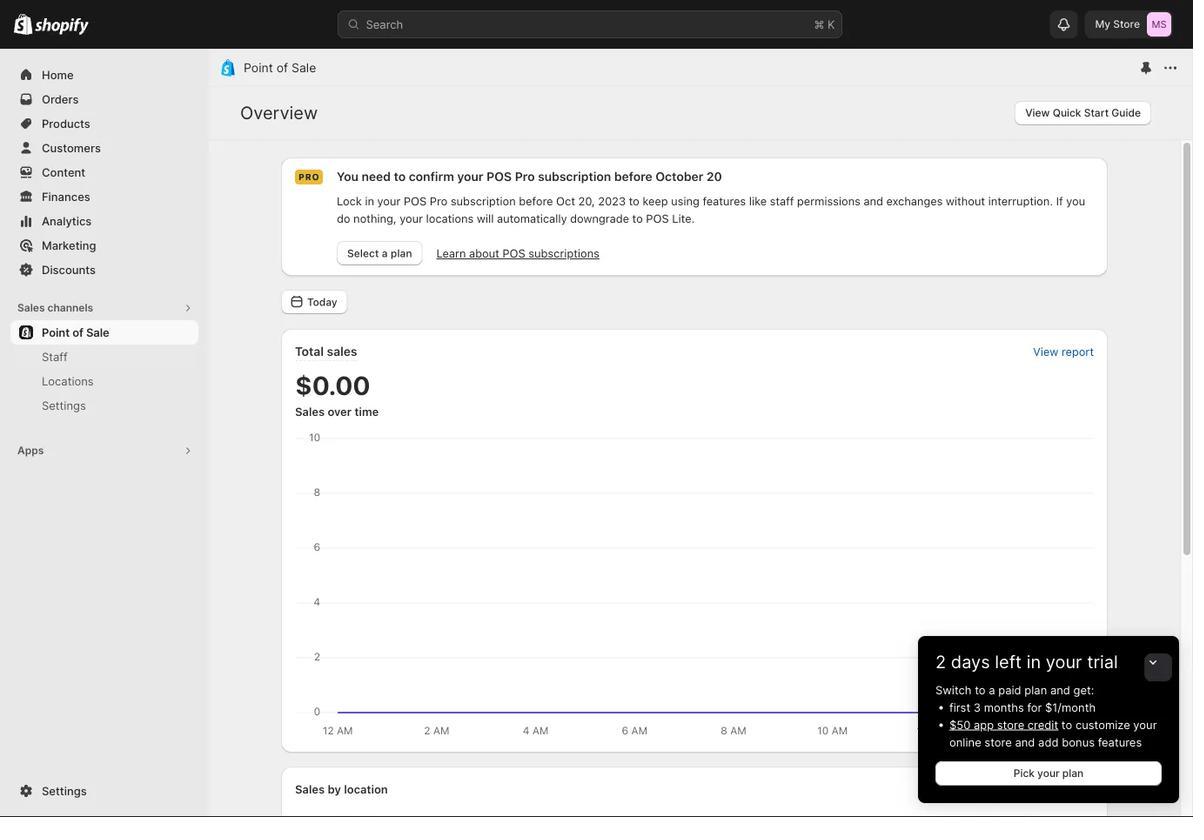 Task type: vqa. For each thing, say whether or not it's contained in the screenshot.
$50 APP STORE CREDIT LINK
yes



Task type: locate. For each thing, give the bounding box(es) containing it.
my
[[1095, 18, 1111, 30]]

store
[[997, 718, 1025, 732], [985, 736, 1012, 749]]

home
[[42, 68, 74, 81]]

customize
[[1076, 718, 1130, 732]]

discounts link
[[10, 258, 198, 282]]

and for plan
[[1051, 683, 1071, 697]]

of down channels in the left of the page
[[72, 326, 83, 339]]

apps button
[[10, 439, 198, 463]]

marketing link
[[10, 233, 198, 258]]

0 horizontal spatial point of sale
[[42, 326, 109, 339]]

point of sale up overview
[[244, 60, 316, 75]]

1 vertical spatial of
[[72, 326, 83, 339]]

k
[[828, 17, 835, 31]]

1 vertical spatial settings
[[42, 784, 87, 798]]

point of sale link down channels in the left of the page
[[10, 320, 198, 345]]

store
[[1114, 18, 1140, 30]]

your right 'in'
[[1046, 652, 1082, 673]]

point of sale down channels in the left of the page
[[42, 326, 109, 339]]

1 vertical spatial point of sale link
[[10, 320, 198, 345]]

app
[[974, 718, 994, 732]]

2
[[936, 652, 946, 673]]

online
[[950, 736, 982, 749]]

and left add
[[1015, 736, 1035, 749]]

apps
[[17, 444, 44, 457]]

to down $1/month
[[1062, 718, 1073, 732]]

store inside to customize your online store and add bonus features
[[985, 736, 1012, 749]]

bonus
[[1062, 736, 1095, 749]]

guide
[[1112, 107, 1141, 119]]

plan down bonus on the right bottom of page
[[1063, 767, 1084, 780]]

your up features
[[1134, 718, 1157, 732]]

first
[[950, 701, 971, 714]]

overview
[[240, 102, 318, 123]]

paid
[[999, 683, 1022, 697]]

point of sale link
[[244, 60, 316, 75], [10, 320, 198, 345]]

1 horizontal spatial of
[[277, 60, 288, 75]]

home link
[[10, 63, 198, 87]]

search
[[366, 17, 403, 31]]

to
[[975, 683, 986, 697], [1062, 718, 1073, 732]]

point of sale
[[244, 60, 316, 75], [42, 326, 109, 339]]

0 vertical spatial point of sale
[[244, 60, 316, 75]]

your inside to customize your online store and add bonus features
[[1134, 718, 1157, 732]]

and inside to customize your online store and add bonus features
[[1015, 736, 1035, 749]]

0 vertical spatial to
[[975, 683, 986, 697]]

0 horizontal spatial point
[[42, 326, 70, 339]]

2 settings from the top
[[42, 784, 87, 798]]

to customize your online store and add bonus features
[[950, 718, 1157, 749]]

in
[[1027, 652, 1041, 673]]

point of sale link up overview
[[244, 60, 316, 75]]

0 vertical spatial and
[[1051, 683, 1071, 697]]

first 3 months for $1/month
[[950, 701, 1096, 714]]

0 vertical spatial point of sale link
[[244, 60, 316, 75]]

1 horizontal spatial plan
[[1063, 767, 1084, 780]]

orders link
[[10, 87, 198, 111]]

1 vertical spatial and
[[1015, 736, 1035, 749]]

0 horizontal spatial and
[[1015, 736, 1035, 749]]

1 horizontal spatial and
[[1051, 683, 1071, 697]]

settings
[[42, 399, 86, 412], [42, 784, 87, 798]]

0 vertical spatial your
[[1046, 652, 1082, 673]]

store down months
[[997, 718, 1025, 732]]

0 vertical spatial settings link
[[10, 393, 198, 418]]

0 horizontal spatial point of sale link
[[10, 320, 198, 345]]

sale down sales channels button
[[86, 326, 109, 339]]

1 vertical spatial point of sale
[[42, 326, 109, 339]]

and for store
[[1015, 736, 1035, 749]]

0 horizontal spatial of
[[72, 326, 83, 339]]

sales
[[17, 302, 45, 314]]

point down sales channels
[[42, 326, 70, 339]]

settings link
[[10, 393, 198, 418], [10, 779, 198, 803]]

point right icon for point of sale
[[244, 60, 273, 75]]

1 vertical spatial plan
[[1063, 767, 1084, 780]]

1 vertical spatial to
[[1062, 718, 1073, 732]]

2 settings link from the top
[[10, 779, 198, 803]]

to inside to customize your online store and add bonus features
[[1062, 718, 1073, 732]]

1 settings link from the top
[[10, 393, 198, 418]]

customers link
[[10, 136, 198, 160]]

of up overview
[[277, 60, 288, 75]]

1 horizontal spatial sale
[[292, 60, 316, 75]]

0 vertical spatial plan
[[1025, 683, 1047, 697]]

analytics
[[42, 214, 92, 228]]

your right pick
[[1038, 767, 1060, 780]]

shopify image
[[14, 14, 32, 35], [35, 18, 89, 35]]

of
[[277, 60, 288, 75], [72, 326, 83, 339]]

locations link
[[10, 369, 198, 393]]

plan
[[1025, 683, 1047, 697], [1063, 767, 1084, 780]]

0 vertical spatial sale
[[292, 60, 316, 75]]

1 horizontal spatial to
[[1062, 718, 1073, 732]]

your
[[1046, 652, 1082, 673], [1134, 718, 1157, 732], [1038, 767, 1060, 780]]

to left the a
[[975, 683, 986, 697]]

switch
[[936, 683, 972, 697]]

1 horizontal spatial point of sale
[[244, 60, 316, 75]]

1 vertical spatial your
[[1134, 718, 1157, 732]]

0 horizontal spatial plan
[[1025, 683, 1047, 697]]

1 horizontal spatial point
[[244, 60, 273, 75]]

pick your plan link
[[936, 762, 1162, 786]]

and up $1/month
[[1051, 683, 1071, 697]]

view quick start guide
[[1026, 107, 1141, 119]]

0 horizontal spatial to
[[975, 683, 986, 697]]

and
[[1051, 683, 1071, 697], [1015, 736, 1035, 749]]

point
[[244, 60, 273, 75], [42, 326, 70, 339]]

products link
[[10, 111, 198, 136]]

marketing
[[42, 239, 96, 252]]

1 vertical spatial sale
[[86, 326, 109, 339]]

plan up for
[[1025, 683, 1047, 697]]

discounts
[[42, 263, 96, 276]]

1 vertical spatial settings link
[[10, 779, 198, 803]]

staff
[[42, 350, 68, 363]]

quick
[[1053, 107, 1082, 119]]

0 vertical spatial point
[[244, 60, 273, 75]]

1 vertical spatial store
[[985, 736, 1012, 749]]

0 vertical spatial settings
[[42, 399, 86, 412]]

sale
[[292, 60, 316, 75], [86, 326, 109, 339]]

sale up overview
[[292, 60, 316, 75]]

customers
[[42, 141, 101, 155]]

store down $50 app store credit
[[985, 736, 1012, 749]]

content
[[42, 165, 85, 179]]



Task type: describe. For each thing, give the bounding box(es) containing it.
months
[[984, 701, 1024, 714]]

1 horizontal spatial shopify image
[[35, 18, 89, 35]]

$50 app store credit
[[950, 718, 1059, 732]]

sales channels button
[[10, 296, 198, 320]]

pick
[[1014, 767, 1035, 780]]

start
[[1084, 107, 1109, 119]]

view
[[1026, 107, 1050, 119]]

sales channels
[[17, 302, 93, 314]]

credit
[[1028, 718, 1059, 732]]

$50 app store credit link
[[950, 718, 1059, 732]]

settings link for staff link
[[10, 393, 198, 418]]

content link
[[10, 160, 198, 185]]

for
[[1027, 701, 1042, 714]]

orders
[[42, 92, 79, 106]]

2 days left in your trial button
[[918, 636, 1179, 673]]

a
[[989, 683, 995, 697]]

$1/month
[[1045, 701, 1096, 714]]

locations
[[42, 374, 94, 388]]

my store
[[1095, 18, 1140, 30]]

pick your plan
[[1014, 767, 1084, 780]]

finances link
[[10, 185, 198, 209]]

1 horizontal spatial point of sale link
[[244, 60, 316, 75]]

⌘ k
[[814, 17, 835, 31]]

add
[[1039, 736, 1059, 749]]

0 horizontal spatial shopify image
[[14, 14, 32, 35]]

⌘
[[814, 17, 825, 31]]

view quick start guide button
[[1015, 101, 1152, 125]]

0 vertical spatial of
[[277, 60, 288, 75]]

2 days left in your trial
[[936, 652, 1118, 673]]

0 vertical spatial store
[[997, 718, 1025, 732]]

analytics link
[[10, 209, 198, 233]]

2 vertical spatial your
[[1038, 767, 1060, 780]]

3
[[974, 701, 981, 714]]

2 days left in your trial element
[[918, 682, 1179, 803]]

days
[[951, 652, 990, 673]]

1 settings from the top
[[42, 399, 86, 412]]

products
[[42, 117, 90, 130]]

trial
[[1087, 652, 1118, 673]]

staff link
[[10, 345, 198, 369]]

$50
[[950, 718, 971, 732]]

settings link for home link
[[10, 779, 198, 803]]

my store image
[[1147, 12, 1172, 37]]

0 horizontal spatial sale
[[86, 326, 109, 339]]

channels
[[47, 302, 93, 314]]

get:
[[1074, 683, 1094, 697]]

left
[[995, 652, 1022, 673]]

switch to a paid plan and get:
[[936, 683, 1094, 697]]

finances
[[42, 190, 90, 203]]

icon for point of sale image
[[219, 59, 237, 77]]

features
[[1098, 736, 1142, 749]]

1 vertical spatial point
[[42, 326, 70, 339]]

your inside 'dropdown button'
[[1046, 652, 1082, 673]]



